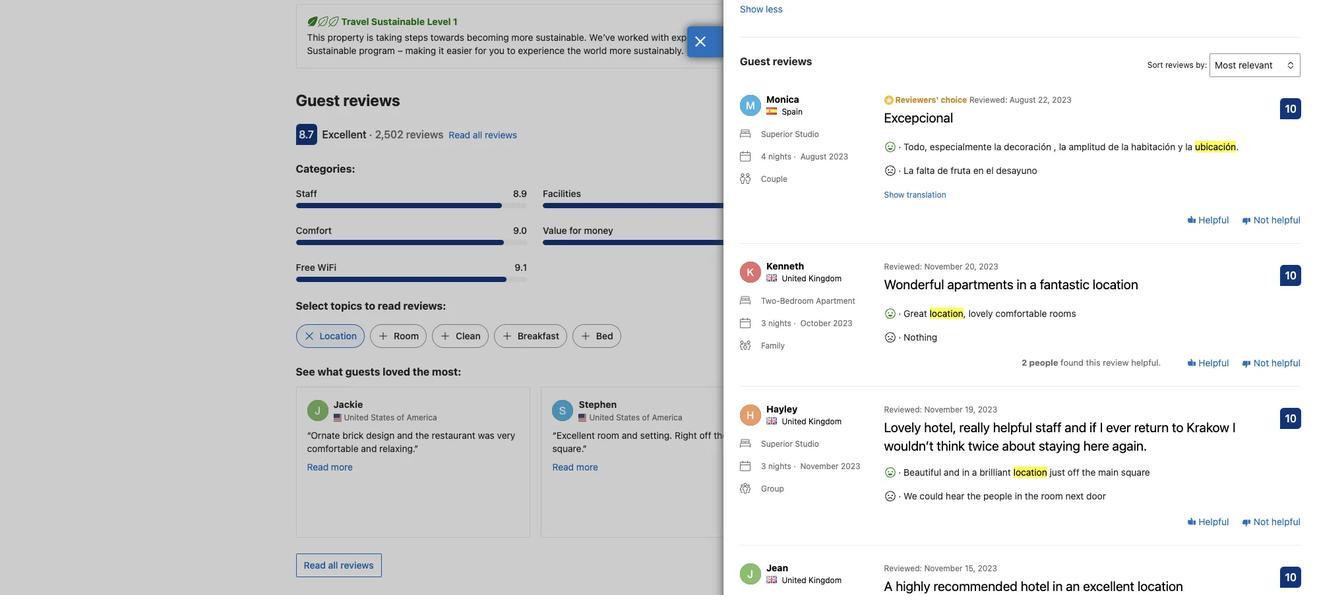 Task type: describe. For each thing, give the bounding box(es) containing it.
wonderful apartments in a fantastic location
[[884, 277, 1139, 293]]

1 horizontal spatial people
[[1030, 358, 1059, 368]]

november for wonderful
[[925, 262, 963, 272]]

3 for lovely hotel, really helpful staff and if i ever return to krakow i wouldn't think twice about staying here again.
[[761, 462, 766, 472]]

united down jean
[[782, 576, 807, 586]]

off inside " excellent room and setting.  right off the main square.
[[700, 430, 712, 441]]

show for show less
[[740, 4, 764, 15]]

y
[[1178, 141, 1183, 153]]

room
[[394, 331, 419, 342]]

lovely hotel, really helpful staff and if i ever return to krakow i wouldn't think twice about staying here again.
[[884, 421, 1236, 454]]

9.1
[[515, 262, 527, 273]]

10 for wonderful apartments in a fantastic location
[[1286, 270, 1297, 282]]

1 vertical spatial august
[[801, 152, 827, 162]]

scored 8.7 element
[[296, 124, 317, 145]]

hotel,
[[925, 421, 956, 436]]

0 vertical spatial guest reviews
[[740, 56, 813, 68]]

jean
[[767, 563, 789, 574]]

value for money
[[543, 225, 614, 236]]

recommended
[[934, 580, 1018, 595]]

really inside lovely hotel, really helpful staff and if i ever return to krakow i wouldn't think twice about staying here again.
[[960, 421, 990, 436]]

reviewed: november 19, 2023
[[884, 405, 998, 415]]

0 vertical spatial de
[[1109, 141, 1119, 153]]

loved
[[383, 366, 410, 378]]

america for right
[[652, 413, 683, 423]]

0 horizontal spatial excellent
[[322, 129, 367, 141]]

2 people found this review helpful.
[[1022, 358, 1161, 368]]

sustainable inside this property is taking steps towards becoming more sustainable. we've worked with experts such as travalyst and sustainalize to create the travel sustainable program – making it easier for you to experience the world more sustainably.
[[307, 45, 357, 56]]

return
[[1135, 421, 1169, 436]]

show less
[[740, 4, 783, 15]]

price
[[963, 443, 984, 454]]

experience
[[518, 45, 565, 56]]

location.
[[836, 430, 872, 441]]

list of reviews region
[[732, 77, 1309, 596]]

2 not helpful from the top
[[1252, 357, 1301, 369]]

1 vertical spatial de
[[938, 165, 948, 176]]

choice
[[941, 95, 967, 105]]

travel sustainable level 1
[[341, 16, 458, 27]]

this
[[1086, 358, 1101, 368]]

united down 'jackie'
[[344, 413, 369, 423]]

you
[[489, 45, 505, 56]]

not for · beautiful and in a brilliant location just off the main square
[[1254, 516, 1270, 528]]

reviewed: november 20, 2023
[[884, 262, 999, 272]]

2 not from the top
[[1254, 357, 1270, 369]]

reviewed: august 22, 2023
[[970, 95, 1072, 105]]

could
[[920, 491, 944, 502]]

the right loved
[[413, 366, 430, 378]]

the right create
[[894, 32, 908, 43]]

see availability
[[949, 96, 1014, 107]]

read more button for excellent room and setting.  right off the main square.
[[553, 461, 598, 474]]

read more for " excellent room and setting.  right off the main square.
[[553, 462, 598, 473]]

to left create
[[854, 32, 862, 43]]

location right excellent
[[1138, 580, 1184, 595]]

" for and
[[583, 443, 587, 454]]

rooms
[[1050, 308, 1077, 320]]

nights for wonderful
[[769, 319, 792, 329]]

en
[[974, 165, 984, 176]]

staff
[[1036, 421, 1062, 436]]

clean
[[456, 331, 481, 342]]

kingdom for hayley
[[809, 417, 842, 427]]

family
[[761, 341, 785, 351]]

see for see what guests loved the most:
[[296, 366, 315, 378]]

this property is taking steps towards becoming more sustainable. we've worked with experts such as travalyst and sustainalize to create the travel sustainable program – making it easier for you to experience the world more sustainably.
[[307, 32, 936, 56]]

states for and
[[616, 413, 640, 423]]

staff 8.9 meter
[[296, 203, 527, 209]]

not helpful for · beautiful and in a brilliant location just off the main square
[[1252, 516, 1301, 528]]

location right great
[[930, 308, 964, 320]]

easier
[[447, 45, 472, 56]]

united kingdom inside this is a carousel with rotating slides. it displays featured reviews of the property. use the next and previous buttons to navigate. region
[[835, 413, 895, 423]]

3 for wonderful apartments in a fantastic location
[[761, 319, 766, 329]]

guests
[[346, 366, 380, 378]]

jackie
[[334, 399, 363, 410]]

helpful button for y
[[1187, 214, 1230, 227]]

united down hayley
[[782, 417, 807, 427]]

in down · beautiful and in a brilliant location just off the main square
[[1015, 491, 1023, 502]]

8.7
[[299, 129, 314, 141]]

all
[[857, 443, 867, 454]]

united down stephen
[[590, 413, 614, 423]]

read more for " ornate brick design and the restaurant was very comfortable and relaxing.
[[307, 462, 353, 473]]

money
[[584, 225, 614, 236]]

helpful.
[[1132, 358, 1161, 368]]

read for " perfect location. gorgeous apartment and friendly staff. all at a really reasonable price "
[[798, 462, 820, 473]]

we've
[[589, 32, 615, 43]]

3 nights · october 2023
[[761, 319, 853, 329]]

· la falta de fruta en el desayuno
[[896, 165, 1038, 176]]

it
[[439, 45, 444, 56]]

as
[[729, 32, 739, 43]]

and inside " perfect location. gorgeous apartment and friendly staff. all at a really reasonable price "
[[965, 430, 981, 441]]

and down design on the bottom left of page
[[361, 443, 377, 454]]

property
[[328, 32, 364, 43]]

1 vertical spatial for
[[570, 225, 582, 236]]

breakfast
[[518, 331, 559, 342]]

kenneth
[[767, 261, 805, 272]]

sustainably.
[[634, 45, 684, 56]]

in left an
[[1053, 580, 1063, 595]]

0 vertical spatial nights
[[769, 152, 792, 162]]

0 vertical spatial ,
[[1054, 141, 1057, 153]]

a
[[884, 580, 893, 595]]

" inside " perfect location. gorgeous apartment and friendly staff. all at a really reasonable price "
[[984, 443, 988, 454]]

of for setting.
[[642, 413, 650, 423]]

falta
[[917, 165, 935, 176]]

scored 10 element for a highly recommended hotel in an excellent location
[[1281, 568, 1302, 589]]

again.
[[1113, 439, 1147, 454]]

2
[[1022, 358, 1028, 368]]

1 horizontal spatial guest
[[740, 56, 771, 68]]

friendly
[[798, 443, 830, 454]]

lovely
[[884, 421, 921, 436]]

helpful inside lovely hotel, really helpful staff and if i ever return to krakow i wouldn't think twice about staying here again.
[[993, 421, 1033, 436]]

1 vertical spatial guest reviews
[[296, 91, 400, 110]]

making
[[405, 45, 436, 56]]

with
[[651, 32, 669, 43]]

2 horizontal spatial a
[[1030, 277, 1037, 293]]

learn more button
[[962, 38, 1010, 51]]

translation
[[907, 190, 947, 200]]

especialmente
[[930, 141, 992, 153]]

1 i from the left
[[1100, 421, 1103, 436]]

" for excellent room and setting.  right off the main square.
[[553, 430, 557, 441]]

united states of america for and
[[590, 413, 683, 423]]

sort
[[1148, 60, 1164, 70]]

" perfect location. gorgeous apartment and friendly staff. all at a really reasonable price "
[[798, 430, 988, 454]]

read all reviews inside button
[[304, 560, 374, 571]]

4
[[761, 152, 767, 162]]

to left read
[[365, 300, 375, 312]]

more down staff. at bottom
[[822, 462, 844, 473]]

spain
[[782, 107, 803, 117]]

4 la from the left
[[1186, 141, 1193, 153]]

read inside button
[[304, 560, 326, 571]]

3 la from the left
[[1122, 141, 1129, 153]]

not helpful for · todo, especialmente la decoración , la amplitud de la habitación y la ubicación .
[[1252, 214, 1301, 225]]

reviewed: right choice
[[970, 95, 1008, 105]]

see what guests loved the most:
[[296, 366, 461, 378]]

more down worked
[[610, 45, 631, 56]]

and up relaxing.
[[397, 430, 413, 441]]

read more button for perfect location. gorgeous apartment and friendly staff. all at a really reasonable price
[[798, 461, 844, 474]]

· todo, especialmente la decoración , la amplitud de la habitación y la ubicación .
[[896, 141, 1239, 153]]

read for " excellent room and setting.  right off the main square.
[[553, 462, 574, 473]]

the down · beautiful and in a brilliant location just off the main square
[[1025, 491, 1039, 502]]

not for · todo, especialmente la decoración , la amplitud de la habitación y la ubicación .
[[1254, 214, 1270, 225]]

in down price
[[963, 467, 970, 479]]

the inside " ornate brick design and the restaurant was very comfortable and relaxing.
[[416, 430, 429, 441]]

value for money 8.5 meter
[[543, 240, 774, 246]]

4 nights · august 2023
[[761, 152, 849, 162]]

0 vertical spatial travel
[[341, 16, 369, 27]]

this is a carousel with rotating slides. it displays featured reviews of the property. use the next and previous buttons to navigate. region
[[285, 382, 1032, 543]]

0 horizontal spatial guest
[[296, 91, 340, 110]]

reviewed: for hotel,
[[884, 405, 922, 415]]

reviewed: for highly
[[884, 564, 922, 574]]

" for design
[[414, 443, 419, 454]]

for inside this property is taking steps towards becoming more sustainable. we've worked with experts such as travalyst and sustainalize to create the travel sustainable program – making it easier for you to experience the world more sustainably.
[[475, 45, 487, 56]]

facilities 8.7 meter
[[543, 203, 774, 209]]

united kingdom image
[[824, 414, 832, 422]]

location right 'fantastic'
[[1093, 277, 1139, 293]]

amplitud
[[1069, 141, 1106, 153]]

excepcional
[[884, 110, 954, 126]]

see for see availability
[[949, 96, 965, 107]]

15,
[[965, 564, 976, 574]]

really inside " perfect location. gorgeous apartment and friendly staff. all at a really reasonable price "
[[888, 443, 911, 454]]

learn more
[[962, 38, 1010, 50]]

3 nights · november 2023
[[761, 462, 861, 472]]

to right you
[[507, 45, 516, 56]]

categories:
[[296, 163, 355, 175]]

what
[[318, 366, 343, 378]]

november for lovely
[[925, 405, 963, 415]]

the right hear
[[968, 491, 981, 502]]

setting.
[[640, 430, 672, 441]]

wifi
[[318, 262, 337, 273]]

more inside button
[[989, 38, 1010, 50]]

sort reviews by:
[[1148, 60, 1208, 70]]

about
[[1003, 439, 1036, 454]]

decoración
[[1004, 141, 1052, 153]]

1 horizontal spatial august
[[1010, 95, 1036, 105]]

free
[[296, 262, 315, 273]]



Task type: locate. For each thing, give the bounding box(es) containing it.
comfortable down ornate at the bottom left
[[307, 443, 359, 454]]

and right travalyst
[[782, 32, 798, 43]]

wouldn't
[[884, 439, 934, 454]]

states down stephen
[[616, 413, 640, 423]]

show for show translation
[[884, 190, 905, 200]]

the left restaurant
[[416, 430, 429, 441]]

more up 'experience'
[[512, 32, 533, 43]]

reviews inside button
[[341, 560, 374, 571]]

2 read more button from the left
[[553, 461, 598, 474]]

united kingdom
[[782, 274, 842, 284], [835, 413, 895, 423], [782, 417, 842, 427], [782, 576, 842, 586]]

united kingdom down kenneth
[[782, 274, 842, 284]]

1 horizontal spatial i
[[1233, 421, 1236, 436]]

1 read more from the left
[[307, 462, 353, 473]]

show translation
[[884, 190, 947, 200]]

1 vertical spatial helpful button
[[1187, 357, 1230, 370]]

1 horizontal spatial united states of america
[[590, 413, 683, 423]]

1 vertical spatial helpful
[[1197, 357, 1230, 369]]

la
[[995, 141, 1002, 153], [1059, 141, 1067, 153], [1122, 141, 1129, 153], [1186, 141, 1193, 153]]

united kingdom for kenneth
[[782, 274, 842, 284]]

united states of america image
[[334, 414, 341, 422], [579, 414, 587, 422]]

0 vertical spatial all
[[473, 129, 482, 141]]

off right the 'just'
[[1068, 467, 1080, 479]]

0 horizontal spatial read more
[[307, 462, 353, 473]]

1 of from the left
[[397, 413, 404, 423]]

united states of america image for jackie
[[334, 414, 341, 422]]

location left the 'just'
[[1014, 467, 1048, 479]]

1 vertical spatial not
[[1254, 357, 1270, 369]]

august down the spain
[[801, 152, 827, 162]]

was
[[478, 430, 495, 441]]

1 vertical spatial travel
[[910, 32, 936, 43]]

la left "amplitud"
[[1059, 141, 1067, 153]]

nights up family on the bottom right of the page
[[769, 319, 792, 329]]

2 horizontal spatial read more
[[798, 462, 844, 473]]

0 vertical spatial not
[[1254, 214, 1270, 225]]

3 " from the left
[[798, 430, 802, 441]]

design
[[366, 430, 395, 441]]

2 " from the left
[[583, 443, 587, 454]]

la right y in the top of the page
[[1186, 141, 1193, 153]]

united right united kingdom image
[[835, 413, 860, 423]]

helpful
[[1197, 214, 1230, 225], [1197, 357, 1230, 369], [1197, 516, 1230, 528]]

read more button down square.
[[553, 461, 598, 474]]

excellent right scored 8.7 element in the top of the page
[[322, 129, 367, 141]]

1 horizontal spatial comfortable
[[996, 308, 1047, 320]]

de
[[1109, 141, 1119, 153], [938, 165, 948, 176]]

united states of america for design
[[344, 413, 437, 423]]

guest up the 8.7
[[296, 91, 340, 110]]

more down square.
[[577, 462, 598, 473]]

0 horizontal spatial see
[[296, 366, 315, 378]]

scored 10 element
[[1281, 99, 1302, 120], [1281, 265, 1302, 287], [1281, 409, 1302, 430], [1281, 568, 1302, 589]]

i right krakow
[[1233, 421, 1236, 436]]

sustainable down property
[[307, 45, 357, 56]]

november left 15,
[[925, 564, 963, 574]]

1 vertical spatial nights
[[769, 319, 792, 329]]

square
[[1122, 467, 1151, 479]]

guest reviews element
[[296, 90, 936, 111]]

0 vertical spatial see
[[949, 96, 965, 107]]

2 horizontal spatial "
[[984, 443, 988, 454]]

is
[[367, 32, 374, 43]]

2 scored 10 element from the top
[[1281, 265, 1302, 287]]

excellent up square.
[[557, 430, 595, 441]]

see availability button
[[941, 90, 1022, 114]]

2 read more from the left
[[553, 462, 598, 473]]

america up setting.
[[652, 413, 683, 423]]

1
[[453, 16, 458, 27]]

group
[[761, 485, 784, 494]]

not helpful button for · todo, especialmente la decoración , la amplitud de la habitación y la ubicación .
[[1242, 214, 1301, 227]]

ubicación
[[1196, 141, 1237, 153]]

2 america from the left
[[652, 413, 683, 423]]

and
[[782, 32, 798, 43], [1065, 421, 1087, 436], [397, 430, 413, 441], [622, 430, 638, 441], [965, 430, 981, 441], [361, 443, 377, 454], [944, 467, 960, 479]]

kingdom up gorgeous on the bottom right of the page
[[862, 413, 895, 423]]

el
[[987, 165, 994, 176]]

reviews:
[[403, 300, 446, 312]]

united
[[782, 274, 807, 284], [344, 413, 369, 423], [590, 413, 614, 423], [835, 413, 860, 423], [782, 417, 807, 427], [782, 576, 807, 586]]

kingdom for jean
[[809, 576, 842, 586]]

la
[[904, 165, 914, 176]]

1 la from the left
[[995, 141, 1002, 153]]

0 vertical spatial show
[[740, 4, 764, 15]]

2 " from the left
[[553, 430, 557, 441]]

brick
[[343, 430, 364, 441]]

0 horizontal spatial ,
[[964, 308, 966, 320]]

excellent · 2,502 reviews
[[322, 129, 444, 141]]

value
[[543, 225, 567, 236]]

2 helpful button from the top
[[1187, 357, 1230, 370]]

this
[[307, 32, 325, 43]]

1 vertical spatial people
[[984, 491, 1013, 502]]

4 scored 10 element from the top
[[1281, 568, 1302, 589]]

worked
[[618, 32, 649, 43]]

2 helpful from the top
[[1197, 357, 1230, 369]]

wonderful
[[884, 277, 945, 293]]

1 horizontal spatial united states of america image
[[579, 414, 587, 422]]

location 9.7 meter
[[790, 240, 1022, 246]]

3 scored 10 element from the top
[[1281, 409, 1302, 430]]

1 vertical spatial room
[[1042, 491, 1064, 502]]

nights up group at the right of the page
[[769, 462, 792, 472]]

the down sustainable. at the left
[[567, 45, 581, 56]]

2 not helpful button from the top
[[1242, 357, 1301, 370]]

main inside list of reviews region
[[1099, 467, 1119, 479]]

kingdom up the "october"
[[809, 274, 842, 284]]

1 horizontal spatial america
[[652, 413, 683, 423]]

facilities
[[543, 188, 581, 199]]

1 horizontal spatial a
[[972, 467, 977, 479]]

reviewers' choice
[[894, 95, 967, 105]]

taking
[[376, 32, 402, 43]]

more
[[512, 32, 533, 43], [989, 38, 1010, 50], [610, 45, 631, 56], [331, 462, 353, 473], [577, 462, 598, 473], [822, 462, 844, 473]]

1 vertical spatial show
[[884, 190, 905, 200]]

united states of america up design on the bottom left of page
[[344, 413, 437, 423]]

1 horizontal spatial "
[[583, 443, 587, 454]]

0 vertical spatial helpful
[[1197, 214, 1230, 225]]

1 " from the left
[[307, 430, 311, 441]]

1 not from the top
[[1254, 214, 1270, 225]]

room inside " excellent room and setting.  right off the main square.
[[598, 430, 620, 441]]

de right "amplitud"
[[1109, 141, 1119, 153]]

0 vertical spatial off
[[700, 430, 712, 441]]

ornate
[[311, 430, 340, 441]]

united kingdom for jean
[[782, 576, 842, 586]]

review categories element
[[296, 161, 355, 177]]

read more down square.
[[553, 462, 598, 473]]

1 vertical spatial not helpful
[[1252, 357, 1301, 369]]

0 horizontal spatial united states of america
[[344, 413, 437, 423]]

and up price
[[965, 430, 981, 441]]

see inside see availability button
[[949, 96, 965, 107]]

2 states from the left
[[616, 413, 640, 423]]

1 helpful button from the top
[[1187, 214, 1230, 227]]

united states of america image for stephen
[[579, 414, 587, 422]]

1 10 from the top
[[1286, 103, 1297, 115]]

off inside list of reviews region
[[1068, 467, 1080, 479]]

1 america from the left
[[407, 413, 437, 423]]

to inside lovely hotel, really helpful staff and if i ever return to krakow i wouldn't think twice about staying here again.
[[1172, 421, 1184, 436]]

10 for a highly recommended hotel in an excellent location
[[1286, 572, 1297, 584]]

1 horizontal spatial read more button
[[553, 461, 598, 474]]

travel inside this property is taking steps towards becoming more sustainable. we've worked with experts such as travalyst and sustainalize to create the travel sustainable program – making it easier for you to experience the world more sustainably.
[[910, 32, 936, 43]]

2 vertical spatial a
[[972, 467, 977, 479]]

1 horizontal spatial main
[[1099, 467, 1119, 479]]

nights for lovely
[[769, 462, 792, 472]]

a inside " perfect location. gorgeous apartment and friendly staff. all at a really reasonable price "
[[880, 443, 885, 454]]

0 horizontal spatial "
[[307, 430, 311, 441]]

a left the brilliant on the right bottom
[[972, 467, 977, 479]]

0 horizontal spatial comfortable
[[307, 443, 359, 454]]

and inside this property is taking steps towards becoming more sustainable. we've worked with experts such as travalyst and sustainalize to create the travel sustainable program – making it easier for you to experience the world more sustainably.
[[782, 32, 798, 43]]

0 vertical spatial not helpful
[[1252, 214, 1301, 225]]

more right learn
[[989, 38, 1010, 50]]

3 not helpful button from the top
[[1242, 516, 1301, 529]]

november down friendly
[[801, 462, 839, 472]]

0 horizontal spatial for
[[475, 45, 487, 56]]

· beautiful and in a brilliant location just off the main square
[[896, 467, 1151, 479]]

united down kenneth
[[782, 274, 807, 284]]

close image
[[695, 36, 707, 47]]

kingdom
[[809, 274, 842, 284], [862, 413, 895, 423], [809, 417, 842, 427], [809, 576, 842, 586]]

read more down ornate at the bottom left
[[307, 462, 353, 473]]

fruta
[[951, 165, 971, 176]]

helpful for just off the main square
[[1197, 516, 1230, 528]]

we
[[904, 491, 918, 502]]

1 horizontal spatial all
[[473, 129, 482, 141]]

0 vertical spatial for
[[475, 45, 487, 56]]

comfortable inside list of reviews region
[[996, 308, 1047, 320]]

scored 10 element for lovely hotel, really helpful staff and if i ever return to krakow i wouldn't think twice about staying here again.
[[1281, 409, 1302, 430]]

guest
[[740, 56, 771, 68], [296, 91, 340, 110]]

" ornate brick design and the restaurant was very comfortable and relaxing.
[[307, 430, 515, 454]]

0 horizontal spatial "
[[414, 443, 419, 454]]

door
[[1087, 491, 1106, 502]]

0 vertical spatial comfortable
[[996, 308, 1047, 320]]

" for perfect location. gorgeous apartment and friendly staff. all at a really reasonable price
[[798, 430, 802, 441]]

1 horizontal spatial see
[[949, 96, 965, 107]]

for right 'value'
[[570, 225, 582, 236]]

3 read more button from the left
[[798, 461, 844, 474]]

really down "19,"
[[960, 421, 990, 436]]

2023
[[1053, 95, 1072, 105], [829, 152, 849, 162], [979, 262, 999, 272], [833, 319, 853, 329], [978, 405, 998, 415], [841, 462, 861, 472], [978, 564, 998, 574]]

0 horizontal spatial people
[[984, 491, 1013, 502]]

united kingdom down jean
[[782, 576, 842, 586]]

3 helpful button from the top
[[1187, 516, 1230, 529]]

1 vertical spatial not helpful button
[[1242, 357, 1301, 370]]

travel up property
[[341, 16, 369, 27]]

show inside button
[[740, 4, 764, 15]]

reasonable
[[913, 443, 960, 454]]

reviewed: november 15, 2023
[[884, 564, 998, 574]]

review
[[1103, 358, 1129, 368]]

main inside " excellent room and setting.  right off the main square.
[[730, 430, 751, 441]]

0 horizontal spatial states
[[371, 413, 395, 423]]

of for and
[[397, 413, 404, 423]]

2 of from the left
[[642, 413, 650, 423]]

really down gorgeous on the bottom right of the page
[[888, 443, 911, 454]]

1 vertical spatial ,
[[964, 308, 966, 320]]

room
[[598, 430, 620, 441], [1042, 491, 1064, 502]]

1 horizontal spatial of
[[642, 413, 650, 423]]

0 vertical spatial read all reviews
[[449, 129, 517, 141]]

0 horizontal spatial really
[[888, 443, 911, 454]]

august left 22,
[[1010, 95, 1036, 105]]

united kingdom for hayley
[[782, 417, 842, 427]]

guest reviews down travalyst
[[740, 56, 813, 68]]

3 helpful from the top
[[1197, 516, 1230, 528]]

0 vertical spatial really
[[960, 421, 990, 436]]

0 horizontal spatial guest reviews
[[296, 91, 400, 110]]

3 read more from the left
[[798, 462, 844, 473]]

november for a
[[925, 564, 963, 574]]

1 not helpful from the top
[[1252, 214, 1301, 225]]

0 vertical spatial helpful button
[[1187, 214, 1230, 227]]

square.
[[553, 443, 583, 454]]

scored 10 element for excepcional
[[1281, 99, 1302, 120]]

0 vertical spatial august
[[1010, 95, 1036, 105]]

1 horizontal spatial ,
[[1054, 141, 1057, 153]]

1 states from the left
[[371, 413, 395, 423]]

4 10 from the top
[[1286, 572, 1297, 584]]

an
[[1066, 580, 1080, 595]]

0 horizontal spatial read all reviews
[[304, 560, 374, 571]]

level
[[427, 16, 451, 27]]

0 vertical spatial excellent
[[322, 129, 367, 141]]

0 horizontal spatial off
[[700, 430, 712, 441]]

main up the door
[[1099, 467, 1119, 479]]

all inside button
[[328, 560, 338, 571]]

most:
[[432, 366, 461, 378]]

of
[[397, 413, 404, 423], [642, 413, 650, 423]]

show inside list of reviews region
[[884, 190, 905, 200]]

, right decoración
[[1054, 141, 1057, 153]]

" inside " perfect location. gorgeous apartment and friendly staff. all at a really reasonable price "
[[798, 430, 802, 441]]

2 vertical spatial nights
[[769, 462, 792, 472]]

reviewed: up lovely at the bottom right
[[884, 405, 922, 415]]

2 vertical spatial not
[[1254, 516, 1270, 528]]

2 vertical spatial not helpful button
[[1242, 516, 1301, 529]]

sustainable up taking on the left top of page
[[371, 16, 425, 27]]

2 la from the left
[[1059, 141, 1067, 153]]

becoming
[[467, 32, 509, 43]]

" inside " ornate brick design and the restaurant was very comfortable and relaxing.
[[307, 430, 311, 441]]

america up " ornate brick design and the restaurant was very comfortable and relaxing.
[[407, 413, 437, 423]]

20,
[[965, 262, 977, 272]]

2 united states of america image from the left
[[579, 414, 587, 422]]

de right falta
[[938, 165, 948, 176]]

lovely
[[969, 308, 993, 320]]

10 for lovely hotel, really helpful staff and if i ever return to krakow i wouldn't think twice about staying here again.
[[1286, 413, 1297, 425]]

0 vertical spatial not helpful button
[[1242, 214, 1301, 227]]

november up hotel,
[[925, 405, 963, 415]]

free wifi 9.1 meter
[[296, 277, 527, 282]]

0 horizontal spatial of
[[397, 413, 404, 423]]

1 horizontal spatial room
[[1042, 491, 1064, 502]]

·
[[369, 129, 372, 141], [899, 141, 901, 153], [794, 152, 796, 162], [899, 165, 901, 176], [899, 308, 901, 320], [794, 319, 796, 329], [899, 332, 901, 343], [794, 462, 796, 472], [899, 467, 901, 479], [899, 491, 901, 502]]

room inside list of reviews region
[[1042, 491, 1064, 502]]

the inside " excellent room and setting.  right off the main square.
[[714, 430, 728, 441]]

1 read more button from the left
[[307, 461, 353, 474]]

kingdom up perfect
[[809, 417, 842, 427]]

read more down friendly
[[798, 462, 844, 473]]

1 horizontal spatial for
[[570, 225, 582, 236]]

helpful button for square
[[1187, 516, 1230, 529]]

great
[[904, 308, 928, 320]]

0 vertical spatial people
[[1030, 358, 1059, 368]]

22,
[[1038, 95, 1050, 105]]

1 vertical spatial off
[[1068, 467, 1080, 479]]

1 " from the left
[[414, 443, 419, 454]]

0 vertical spatial sustainable
[[371, 16, 425, 27]]

3 up family on the bottom right of the page
[[761, 319, 766, 329]]

see left availability
[[949, 96, 965, 107]]

1 united states of america from the left
[[344, 413, 437, 423]]

read more button down ornate at the bottom left
[[307, 461, 353, 474]]

kingdom inside this is a carousel with rotating slides. it displays featured reviews of the property. use the next and previous buttons to navigate. region
[[862, 413, 895, 423]]

travalyst
[[741, 32, 779, 43]]

0 horizontal spatial i
[[1100, 421, 1103, 436]]

topics
[[331, 300, 362, 312]]

kingdom left a
[[809, 576, 842, 586]]

guest down travalyst
[[740, 56, 771, 68]]

room down stephen
[[598, 430, 620, 441]]

2 vertical spatial not helpful
[[1252, 516, 1301, 528]]

united states of america image down stephen
[[579, 414, 587, 422]]

1 vertical spatial main
[[1099, 467, 1119, 479]]

and up hear
[[944, 467, 960, 479]]

1 horizontal spatial "
[[553, 430, 557, 441]]

america for the
[[407, 413, 437, 423]]

excellent inside " excellent room and setting.  right off the main square.
[[557, 430, 595, 441]]

free wifi
[[296, 262, 337, 273]]

19,
[[965, 405, 976, 415]]

towards
[[431, 32, 465, 43]]

of up " ornate brick design and the restaurant was very comfortable and relaxing.
[[397, 413, 404, 423]]

very
[[497, 430, 515, 441]]

the up the door
[[1082, 467, 1096, 479]]

comfort 9.0 meter
[[296, 240, 527, 246]]

" up square.
[[553, 430, 557, 441]]

reviewed: for apartments
[[884, 262, 922, 272]]

helpful for .
[[1197, 214, 1230, 225]]

reviewed: up wonderful at the right
[[884, 262, 922, 272]]

2 horizontal spatial "
[[798, 430, 802, 441]]

experts
[[672, 32, 704, 43]]

0 horizontal spatial august
[[801, 152, 827, 162]]

november left 20,
[[925, 262, 963, 272]]

0 horizontal spatial show
[[740, 4, 764, 15]]

2 10 from the top
[[1286, 270, 1297, 282]]

comfortable inside " ornate brick design and the restaurant was very comfortable and relaxing.
[[307, 443, 359, 454]]

" inside " excellent room and setting.  right off the main square.
[[553, 430, 557, 441]]

2 3 from the top
[[761, 462, 766, 472]]

stephen
[[579, 399, 617, 410]]

la left habitación
[[1122, 141, 1129, 153]]

read more button down friendly
[[798, 461, 844, 474]]

10 for excepcional
[[1286, 103, 1297, 115]]

· great location , lovely comfortable rooms
[[896, 308, 1077, 320]]

3 10 from the top
[[1286, 413, 1297, 425]]

3 up group at the right of the page
[[761, 462, 766, 472]]

united states of america image down 'jackie'
[[334, 414, 341, 422]]

read
[[378, 300, 401, 312]]

2 vertical spatial helpful
[[1197, 516, 1230, 528]]

3 " from the left
[[984, 443, 988, 454]]

1 3 from the top
[[761, 319, 766, 329]]

read more button for ornate brick design and the restaurant was very comfortable and relaxing.
[[307, 461, 353, 474]]

states for design
[[371, 413, 395, 423]]

a highly recommended hotel in an excellent location
[[884, 580, 1184, 595]]

and inside lovely hotel, really helpful staff and if i ever return to krakow i wouldn't think twice about staying here again.
[[1065, 421, 1087, 436]]

0 vertical spatial a
[[1030, 277, 1037, 293]]

2 united states of america from the left
[[590, 413, 683, 423]]

read more for " perfect location. gorgeous apartment and friendly staff. all at a really reasonable price "
[[798, 462, 844, 473]]

la left decoración
[[995, 141, 1002, 153]]

1 united states of america image from the left
[[334, 414, 341, 422]]

people down the brilliant on the right bottom
[[984, 491, 1013, 502]]

i
[[1100, 421, 1103, 436], [1233, 421, 1236, 436]]

3 not helpful from the top
[[1252, 516, 1301, 528]]

more down brick
[[331, 462, 353, 473]]

a right at
[[880, 443, 885, 454]]

read for " ornate brick design and the restaurant was very comfortable and relaxing.
[[307, 462, 329, 473]]

1 helpful from the top
[[1197, 214, 1230, 225]]

kingdom for kenneth
[[809, 274, 842, 284]]

main right right
[[730, 430, 751, 441]]

0 horizontal spatial america
[[407, 413, 437, 423]]

brilliant
[[980, 467, 1011, 479]]

states up design on the bottom left of page
[[371, 413, 395, 423]]

in right apartments
[[1017, 277, 1027, 293]]

restaurant
[[432, 430, 476, 441]]

such
[[706, 32, 727, 43]]

" left brick
[[307, 430, 311, 441]]

show down la
[[884, 190, 905, 200]]

in
[[1017, 277, 1027, 293], [963, 467, 970, 479], [1015, 491, 1023, 502], [1053, 580, 1063, 595]]

here
[[1084, 439, 1110, 454]]

1 horizontal spatial excellent
[[557, 430, 595, 441]]

nights right 4
[[769, 152, 792, 162]]

, left lovely
[[964, 308, 966, 320]]

1 scored 10 element from the top
[[1281, 99, 1302, 120]]

0 horizontal spatial a
[[880, 443, 885, 454]]

scored 10 element for wonderful apartments in a fantastic location
[[1281, 265, 1302, 287]]

1 horizontal spatial travel
[[910, 32, 936, 43]]

" up friendly
[[798, 430, 802, 441]]

united kingdom up perfect
[[782, 417, 842, 427]]

select
[[296, 300, 328, 312]]

hayley
[[767, 404, 798, 415]]

rated excellent element
[[322, 129, 367, 141]]

apartments
[[948, 277, 1014, 293]]

1 vertical spatial sustainable
[[307, 45, 357, 56]]

read more
[[307, 462, 353, 473], [553, 462, 598, 473], [798, 462, 844, 473]]

1 vertical spatial all
[[328, 560, 338, 571]]

0 horizontal spatial travel
[[341, 16, 369, 27]]

2 i from the left
[[1233, 421, 1236, 436]]

0 horizontal spatial united states of america image
[[334, 414, 341, 422]]

and left if
[[1065, 421, 1087, 436]]

1 horizontal spatial sustainable
[[371, 16, 425, 27]]

comfortable down wonderful apartments in a fantastic location
[[996, 308, 1047, 320]]

sustainable.
[[536, 32, 587, 43]]

reviewers'
[[896, 95, 939, 105]]

not helpful button for · beautiful and in a brilliant location just off the main square
[[1242, 516, 1301, 529]]

the right right
[[714, 430, 728, 441]]

and inside " excellent room and setting.  right off the main square.
[[622, 430, 638, 441]]

fantastic
[[1040, 277, 1090, 293]]

0 vertical spatial 3
[[761, 319, 766, 329]]

3 not from the top
[[1254, 516, 1270, 528]]

room left next
[[1042, 491, 1064, 502]]

0 vertical spatial guest
[[740, 56, 771, 68]]

the
[[894, 32, 908, 43], [567, 45, 581, 56], [413, 366, 430, 378], [416, 430, 429, 441], [714, 430, 728, 441], [1082, 467, 1096, 479], [968, 491, 981, 502], [1025, 491, 1039, 502]]

twice
[[969, 439, 999, 454]]

" for ornate brick design and the restaurant was very comfortable and relaxing.
[[307, 430, 311, 441]]

1 vertical spatial comfortable
[[307, 443, 359, 454]]

nothing
[[904, 332, 938, 343]]

0 horizontal spatial main
[[730, 430, 751, 441]]

1 not helpful button from the top
[[1242, 214, 1301, 227]]

1 vertical spatial excellent
[[557, 430, 595, 441]]

not helpful button
[[1242, 214, 1301, 227], [1242, 357, 1301, 370], [1242, 516, 1301, 529]]

–
[[398, 45, 403, 56]]

united states of america up setting.
[[590, 413, 683, 423]]



Task type: vqa. For each thing, say whether or not it's contained in the screenshot.


